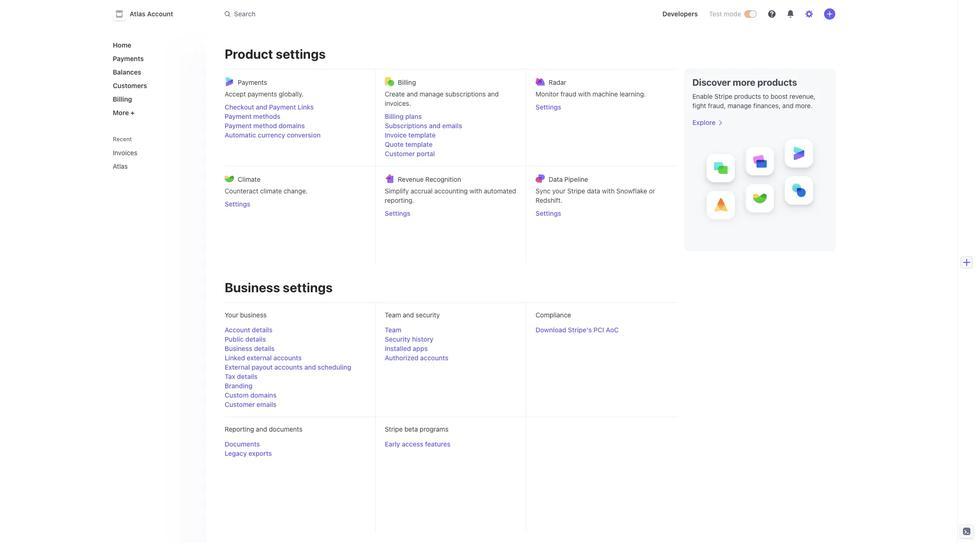 Task type: describe. For each thing, give the bounding box(es) containing it.
recent navigation links element
[[104, 131, 206, 174]]

accounts right payout
[[274, 363, 303, 371]]

automated
[[484, 187, 516, 195]]

stripe inside sync your stripe data with snowflake or redshift.
[[567, 187, 585, 195]]

enable
[[693, 92, 713, 100]]

explore button
[[693, 118, 723, 127]]

atlas account button
[[113, 7, 183, 21]]

methods
[[253, 112, 280, 120]]

manage inside create and manage subscriptions and invoices.
[[420, 90, 444, 98]]

developers link
[[659, 7, 702, 21]]

security
[[385, 335, 411, 343]]

0 vertical spatial billing
[[398, 78, 416, 86]]

invoices link
[[109, 145, 186, 160]]

and inside discover more products enable stripe products to boost revenue, fight fraud, manage finances, and more.
[[783, 102, 794, 110]]

2 vertical spatial payment
[[225, 122, 252, 130]]

linked
[[225, 354, 245, 362]]

snowflake
[[617, 187, 647, 195]]

team for team and security
[[385, 311, 401, 319]]

help image
[[768, 10, 776, 18]]

external payout accounts and scheduling link
[[225, 363, 351, 372]]

accounting
[[434, 187, 468, 195]]

settings link for accounting
[[385, 209, 517, 218]]

pci
[[594, 326, 604, 334]]

linked external accounts link
[[225, 353, 302, 363]]

legacy
[[225, 450, 247, 457]]

installed
[[385, 345, 411, 353]]

settings for monitor fraud with machine learning.
[[536, 103, 561, 111]]

tax details link
[[225, 372, 258, 381]]

more
[[733, 77, 756, 88]]

custom
[[225, 391, 249, 399]]

finances,
[[754, 102, 781, 110]]

business details link
[[225, 344, 275, 353]]

1 vertical spatial template
[[405, 140, 433, 148]]

emails inside billing plans subscriptions and emails invoice template quote template customer portal
[[442, 122, 462, 130]]

change.
[[284, 187, 308, 195]]

aoc
[[606, 326, 619, 334]]

sync
[[536, 187, 551, 195]]

and inside the checkout and payment links payment methods payment method domains automatic currency conversion
[[256, 103, 267, 111]]

external
[[225, 363, 250, 371]]

atlas for atlas
[[113, 162, 128, 170]]

core navigation links element
[[109, 37, 199, 120]]

recent element
[[104, 145, 206, 174]]

revenue recognition
[[398, 175, 461, 183]]

globally.
[[279, 90, 304, 98]]

installed apps link
[[385, 344, 428, 353]]

accounts up external payout accounts and scheduling "link"
[[273, 354, 302, 362]]

payments
[[248, 90, 277, 98]]

compliance
[[536, 311, 571, 319]]

Search text field
[[219, 5, 482, 23]]

accept payments globally.
[[225, 90, 304, 98]]

atlas link
[[109, 159, 186, 174]]

settings for business settings
[[283, 280, 333, 295]]

accrual
[[411, 187, 433, 195]]

subscriptions and emails link
[[385, 121, 517, 131]]

documents legacy exports
[[225, 440, 272, 457]]

billing link
[[109, 91, 199, 107]]

invoice
[[385, 131, 407, 139]]

and inside account details public details business details linked external accounts external payout accounts and scheduling tax details branding custom domains customer emails
[[304, 363, 316, 371]]

billing plans subscriptions and emails invoice template quote template customer portal
[[385, 112, 462, 158]]

settings for sync your stripe data with snowflake or redshift.
[[536, 209, 561, 217]]

radar
[[549, 78, 566, 86]]

more
[[113, 109, 129, 117]]

invoices
[[113, 149, 137, 157]]

documents
[[225, 440, 260, 448]]

security history link
[[385, 335, 434, 344]]

details down business
[[252, 326, 273, 334]]

atlas account
[[130, 10, 173, 18]]

atlas for atlas account
[[130, 10, 145, 18]]

conversion
[[287, 131, 321, 139]]

monitor fraud with machine learning.
[[536, 90, 646, 98]]

currency
[[258, 131, 285, 139]]

and right the reporting
[[256, 425, 267, 433]]

1 vertical spatial payment
[[225, 112, 252, 120]]

billing plans link
[[385, 112, 517, 121]]

invoices.
[[385, 99, 411, 107]]

business inside account details public details business details linked external accounts external payout accounts and scheduling tax details branding custom domains customer emails
[[225, 345, 252, 353]]

checkout and payment links link
[[225, 103, 366, 112]]

home
[[113, 41, 131, 49]]

business
[[240, 311, 267, 319]]

home link
[[109, 37, 199, 53]]

data
[[549, 175, 563, 183]]

1 business from the top
[[225, 280, 280, 295]]

and inside billing plans subscriptions and emails invoice template quote template customer portal
[[429, 122, 441, 130]]

recognition
[[426, 175, 461, 183]]

climate
[[238, 175, 261, 183]]

data
[[587, 187, 600, 195]]

team and security
[[385, 311, 440, 319]]

Search search field
[[219, 5, 482, 23]]

authorized accounts link
[[385, 353, 449, 363]]

settings link for stripe
[[536, 209, 668, 218]]

account inside account details public details business details linked external accounts external payout accounts and scheduling tax details branding custom domains customer emails
[[225, 326, 250, 334]]

and up invoices.
[[407, 90, 418, 98]]

accounts inside team security history installed apps authorized accounts
[[420, 354, 449, 362]]

download stripe's pci aoc link
[[536, 325, 619, 335]]

stripe inside discover more products enable stripe products to boost revenue, fight fraud, manage finances, and more.
[[715, 92, 733, 100]]

details up branding at bottom
[[237, 373, 258, 380]]

test
[[709, 10, 722, 18]]

custom domains link
[[225, 391, 277, 400]]

revenue
[[398, 175, 424, 183]]

accept
[[225, 90, 246, 98]]

external
[[247, 354, 272, 362]]

settings link for change.
[[225, 200, 366, 209]]

account inside button
[[147, 10, 173, 18]]

download stripe's pci aoc
[[536, 326, 619, 334]]

reporting
[[225, 425, 254, 433]]



Task type: vqa. For each thing, say whether or not it's contained in the screenshot.
Installed
yes



Task type: locate. For each thing, give the bounding box(es) containing it.
domains inside the checkout and payment links payment methods payment method domains automatic currency conversion
[[279, 122, 305, 130]]

data pipeline
[[549, 175, 588, 183]]

download
[[536, 326, 566, 334]]

early access features
[[385, 440, 451, 448]]

boost
[[771, 92, 788, 100]]

recent
[[113, 136, 132, 143]]

settings down reporting.
[[385, 209, 411, 217]]

0 vertical spatial settings
[[276, 46, 326, 62]]

with inside sync your stripe data with snowflake or redshift.
[[602, 187, 615, 195]]

settings for product settings
[[276, 46, 326, 62]]

payments up payments on the top of the page
[[238, 78, 267, 86]]

access
[[402, 440, 423, 448]]

0 horizontal spatial customer
[[225, 401, 255, 408]]

branding link
[[225, 381, 253, 391]]

fraud
[[561, 90, 577, 98]]

tax
[[225, 373, 235, 380]]

payments up balances
[[113, 55, 144, 62]]

customers
[[113, 82, 147, 90]]

account up the "public"
[[225, 326, 250, 334]]

1 vertical spatial atlas
[[113, 162, 128, 170]]

1 vertical spatial business
[[225, 345, 252, 353]]

atlas down "invoices"
[[113, 162, 128, 170]]

and left security
[[403, 311, 414, 319]]

emails
[[442, 122, 462, 130], [257, 401, 277, 408]]

checkout
[[225, 103, 254, 111]]

0 vertical spatial business
[[225, 280, 280, 295]]

2 business from the top
[[225, 345, 252, 353]]

monitor
[[536, 90, 559, 98]]

legacy exports link
[[225, 449, 272, 458]]

settings
[[276, 46, 326, 62], [283, 280, 333, 295]]

payment up "automatic"
[[225, 122, 252, 130]]

1 horizontal spatial emails
[[442, 122, 462, 130]]

settings down counteract
[[225, 200, 250, 208]]

team for team security history installed apps authorized accounts
[[385, 326, 402, 334]]

counteract
[[225, 187, 258, 195]]

quote
[[385, 140, 404, 148]]

1 vertical spatial billing
[[113, 95, 132, 103]]

public details link
[[225, 335, 266, 344]]

plans
[[405, 112, 422, 120]]

products up boost
[[758, 77, 797, 88]]

settings image
[[806, 10, 813, 18]]

authorized
[[385, 354, 419, 362]]

team security history installed apps authorized accounts
[[385, 326, 449, 362]]

0 vertical spatial stripe
[[715, 92, 733, 100]]

manage right fraud,
[[728, 102, 752, 110]]

payment down checkout
[[225, 112, 252, 120]]

1 team from the top
[[385, 311, 401, 319]]

settings link down simplify accrual accounting with automated reporting.
[[385, 209, 517, 218]]

1 vertical spatial account
[[225, 326, 250, 334]]

products
[[758, 77, 797, 88], [734, 92, 761, 100]]

1 horizontal spatial domains
[[279, 122, 305, 130]]

billing inside core navigation links element
[[113, 95, 132, 103]]

billing down invoices.
[[385, 112, 404, 120]]

1 horizontal spatial atlas
[[130, 10, 145, 18]]

checkout and payment links payment methods payment method domains automatic currency conversion
[[225, 103, 321, 139]]

0 vertical spatial payment
[[269, 103, 296, 111]]

atlas up home
[[130, 10, 145, 18]]

template up the portal
[[405, 140, 433, 148]]

team up 'team' link in the bottom left of the page
[[385, 311, 401, 319]]

and down boost
[[783, 102, 794, 110]]

customer emails link
[[225, 400, 277, 409]]

1 horizontal spatial with
[[578, 90, 591, 98]]

emails down custom domains link at the left of page
[[257, 401, 277, 408]]

product
[[225, 46, 273, 62]]

0 horizontal spatial atlas
[[113, 162, 128, 170]]

create
[[385, 90, 405, 98]]

discover
[[693, 77, 731, 88]]

stripe up early
[[385, 425, 403, 433]]

subscriptions
[[445, 90, 486, 98]]

fraud,
[[708, 102, 726, 110]]

settings link down change.
[[225, 200, 366, 209]]

business up business
[[225, 280, 280, 295]]

0 vertical spatial account
[[147, 10, 173, 18]]

emails inside account details public details business details linked external accounts external payout accounts and scheduling tax details branding custom domains customer emails
[[257, 401, 277, 408]]

your business
[[225, 311, 267, 319]]

0 horizontal spatial emails
[[257, 401, 277, 408]]

with left automated
[[470, 187, 482, 195]]

0 vertical spatial customer
[[385, 150, 415, 158]]

1 horizontal spatial payments
[[238, 78, 267, 86]]

1 vertical spatial team
[[385, 326, 402, 334]]

automatic currency conversion link
[[225, 131, 366, 140]]

2 vertical spatial billing
[[385, 112, 404, 120]]

invoice template link
[[385, 131, 517, 140]]

settings down redshift.
[[536, 209, 561, 217]]

and up methods
[[256, 103, 267, 111]]

1 horizontal spatial account
[[225, 326, 250, 334]]

0 horizontal spatial manage
[[420, 90, 444, 98]]

domains down payment methods link
[[279, 122, 305, 130]]

team link
[[385, 325, 402, 335]]

stripe down the pipeline on the top right of page
[[567, 187, 585, 195]]

billing inside billing plans subscriptions and emails invoice template quote template customer portal
[[385, 112, 404, 120]]

domains up 'customer emails' link
[[250, 391, 277, 399]]

0 vertical spatial domains
[[279, 122, 305, 130]]

payments
[[113, 55, 144, 62], [238, 78, 267, 86]]

template
[[408, 131, 436, 139], [405, 140, 433, 148]]

or
[[649, 187, 655, 195]]

atlas
[[130, 10, 145, 18], [113, 162, 128, 170]]

public
[[225, 335, 244, 343]]

details up business details link
[[245, 335, 266, 343]]

programs
[[420, 425, 449, 433]]

your
[[225, 311, 238, 319]]

security
[[416, 311, 440, 319]]

payment
[[269, 103, 296, 111], [225, 112, 252, 120], [225, 122, 252, 130]]

payment method domains link
[[225, 121, 366, 131]]

account up "home" link
[[147, 10, 173, 18]]

with inside simplify accrual accounting with automated reporting.
[[470, 187, 482, 195]]

payments inside core navigation links element
[[113, 55, 144, 62]]

settings for simplify accrual accounting with automated reporting.
[[385, 209, 411, 217]]

team inside team security history installed apps authorized accounts
[[385, 326, 402, 334]]

discover more products section
[[685, 69, 836, 251]]

search
[[234, 10, 256, 18]]

0 vertical spatial products
[[758, 77, 797, 88]]

settings link
[[536, 103, 668, 112], [225, 200, 366, 209], [385, 209, 517, 218], [536, 209, 668, 218]]

0 horizontal spatial stripe
[[385, 425, 403, 433]]

0 vertical spatial manage
[[420, 90, 444, 98]]

and down billing plans link
[[429, 122, 441, 130]]

payment methods link
[[225, 112, 366, 121]]

with right data
[[602, 187, 615, 195]]

business up linked
[[225, 345, 252, 353]]

team up security
[[385, 326, 402, 334]]

domains inside account details public details business details linked external accounts external payout accounts and scheduling tax details branding custom domains customer emails
[[250, 391, 277, 399]]

learning.
[[620, 90, 646, 98]]

0 horizontal spatial payments
[[113, 55, 144, 62]]

0 vertical spatial team
[[385, 311, 401, 319]]

settings for counteract climate change.
[[225, 200, 250, 208]]

products down more
[[734, 92, 761, 100]]

0 vertical spatial emails
[[442, 122, 462, 130]]

billing up the more +
[[113, 95, 132, 103]]

customer down quote
[[385, 150, 415, 158]]

account details public details business details linked external accounts external payout accounts and scheduling tax details branding custom domains customer emails
[[225, 326, 351, 408]]

settings link down sync your stripe data with snowflake or redshift.
[[536, 209, 668, 218]]

and left scheduling
[[304, 363, 316, 371]]

billing up create
[[398, 78, 416, 86]]

manage inside discover more products enable stripe products to boost revenue, fight fraud, manage finances, and more.
[[728, 102, 752, 110]]

test mode
[[709, 10, 741, 18]]

simplify accrual accounting with automated reporting.
[[385, 187, 516, 204]]

1 vertical spatial customer
[[225, 401, 255, 408]]

method
[[253, 122, 277, 130]]

1 vertical spatial stripe
[[567, 187, 585, 195]]

0 vertical spatial template
[[408, 131, 436, 139]]

2 horizontal spatial stripe
[[715, 92, 733, 100]]

redshift.
[[536, 196, 563, 204]]

1 horizontal spatial customer
[[385, 150, 415, 158]]

fight
[[693, 102, 707, 110]]

2 team from the top
[[385, 326, 402, 334]]

2 vertical spatial stripe
[[385, 425, 403, 433]]

1 horizontal spatial manage
[[728, 102, 752, 110]]

customer
[[385, 150, 415, 158], [225, 401, 255, 408]]

settings down monitor
[[536, 103, 561, 111]]

reporting.
[[385, 196, 414, 204]]

accounts
[[273, 354, 302, 362], [420, 354, 449, 362], [274, 363, 303, 371]]

details up linked external accounts link
[[254, 345, 275, 353]]

settings link down machine
[[536, 103, 668, 112]]

customer inside billing plans subscriptions and emails invoice template quote template customer portal
[[385, 150, 415, 158]]

customer down the custom
[[225, 401, 255, 408]]

your
[[552, 187, 566, 195]]

manage up 'plans'
[[420, 90, 444, 98]]

1 vertical spatial domains
[[250, 391, 277, 399]]

explore
[[693, 118, 716, 126]]

emails down billing plans link
[[442, 122, 462, 130]]

discover more products enable stripe products to boost revenue, fight fraud, manage finances, and more.
[[693, 77, 816, 110]]

accounts down the apps
[[420, 354, 449, 362]]

early
[[385, 440, 400, 448]]

customer inside account details public details business details linked external accounts external payout accounts and scheduling tax details branding custom domains customer emails
[[225, 401, 255, 408]]

0 horizontal spatial domains
[[250, 391, 277, 399]]

with right fraud
[[578, 90, 591, 98]]

1 horizontal spatial stripe
[[567, 187, 585, 195]]

template down subscriptions
[[408, 131, 436, 139]]

and right subscriptions
[[488, 90, 499, 98]]

1 vertical spatial emails
[[257, 401, 277, 408]]

history
[[412, 335, 434, 343]]

balances
[[113, 68, 141, 76]]

more +
[[113, 109, 135, 117]]

0 vertical spatial atlas
[[130, 10, 145, 18]]

atlas inside recent element
[[113, 162, 128, 170]]

1 vertical spatial settings
[[283, 280, 333, 295]]

settings link for with
[[536, 103, 668, 112]]

features
[[425, 440, 451, 448]]

product settings
[[225, 46, 326, 62]]

1 vertical spatial payments
[[238, 78, 267, 86]]

stripe up fraud,
[[715, 92, 733, 100]]

links
[[298, 103, 314, 111]]

stripe's
[[568, 326, 592, 334]]

0 vertical spatial payments
[[113, 55, 144, 62]]

1 vertical spatial manage
[[728, 102, 752, 110]]

counteract climate change.
[[225, 187, 308, 195]]

0 horizontal spatial account
[[147, 10, 173, 18]]

reporting and documents
[[225, 425, 303, 433]]

atlas inside button
[[130, 10, 145, 18]]

1 vertical spatial products
[[734, 92, 761, 100]]

pipeline
[[565, 175, 588, 183]]

2 horizontal spatial with
[[602, 187, 615, 195]]

payment down globally.
[[269, 103, 296, 111]]

0 horizontal spatial with
[[470, 187, 482, 195]]



